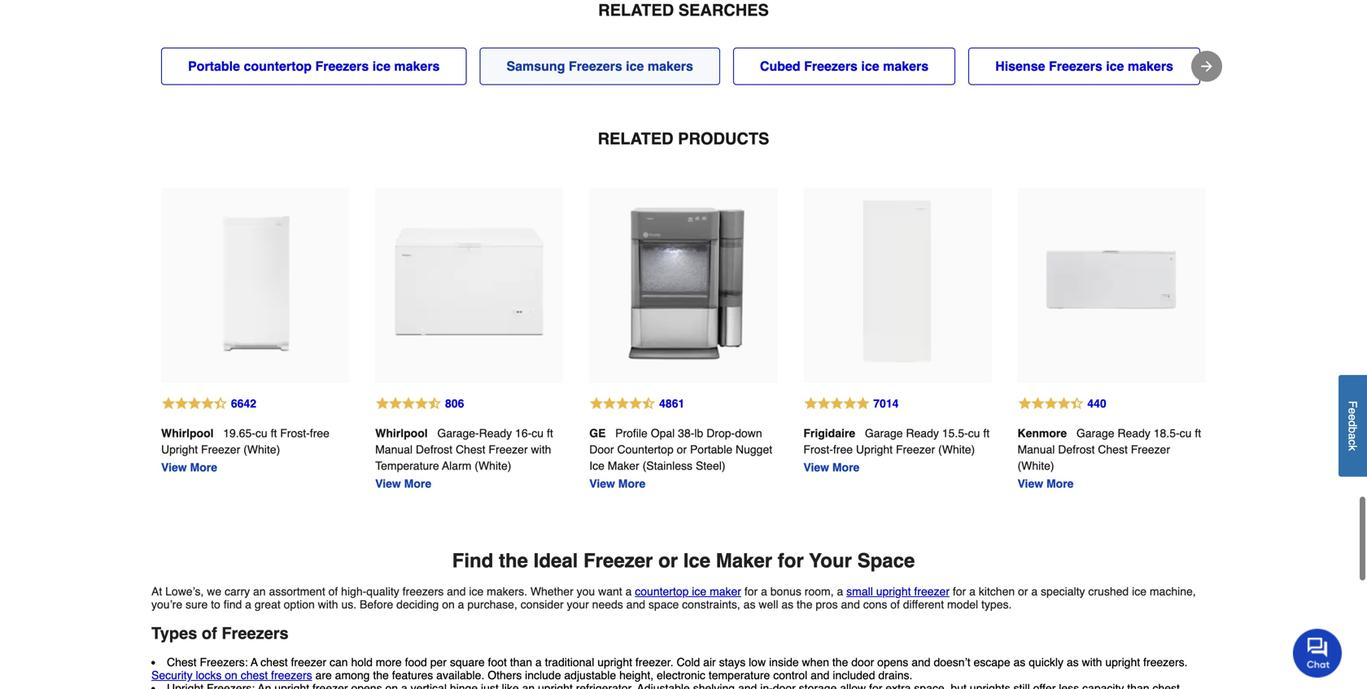 Task type: describe. For each thing, give the bounding box(es) containing it.
a inside f e e d b a c k button
[[1347, 434, 1360, 440]]

2 horizontal spatial upright
[[1106, 656, 1141, 669]]

portable countertop freezers ice makers link
[[161, 47, 467, 85]]

440
[[1088, 397, 1107, 410]]

door
[[852, 656, 875, 669]]

as left the well
[[744, 598, 756, 611]]

1 vertical spatial or
[[659, 550, 678, 572]]

frost- inside garage ready 15.5-cu ft frost-free upright freezer (white)
[[804, 443, 834, 456]]

ft for whirlpool
[[547, 427, 553, 440]]

alarm
[[442, 459, 472, 472]]

0 vertical spatial portable
[[188, 58, 240, 74]]

can
[[330, 656, 348, 669]]

profile opal 38-lb drop-down door countertop or portable nugget ice maker (stainless steel)
[[590, 427, 773, 472]]

a right want
[[626, 585, 632, 598]]

freezer for whirlpool
[[489, 443, 528, 456]]

needs
[[592, 598, 623, 611]]

temperature
[[709, 669, 770, 682]]

more for garage-ready 16-cu ft manual defrost chest freezer with temperature alarm (white)
[[404, 477, 432, 490]]

security locks on chest freezers link
[[151, 669, 312, 682]]

available.
[[436, 669, 485, 682]]

model
[[948, 598, 979, 611]]

1 horizontal spatial ice
[[684, 550, 711, 572]]

purchase,
[[468, 598, 518, 611]]

a left "specialty"
[[1032, 585, 1038, 598]]

a left small
[[837, 585, 844, 598]]

18.5-
[[1154, 427, 1180, 440]]

among
[[335, 669, 370, 682]]

steel)
[[696, 459, 726, 472]]

freezer.
[[636, 656, 674, 669]]

(white) inside garage ready 15.5-cu ft frost-free upright freezer (white)
[[939, 443, 975, 456]]

bonus
[[771, 585, 802, 598]]

square
[[450, 656, 485, 669]]

1 vertical spatial countertop
[[635, 585, 689, 598]]

room,
[[805, 585, 834, 598]]

view more for garage-ready 16-cu ft manual defrost chest freezer with temperature alarm (white)
[[375, 477, 432, 490]]

ready for 16-
[[479, 427, 512, 440]]

cubed freezers ice makers
[[760, 58, 929, 74]]

countertop ice maker link
[[635, 585, 742, 598]]

carry
[[225, 585, 250, 598]]

1 horizontal spatial freezers
[[403, 585, 444, 598]]

inside
[[769, 656, 799, 669]]

as right quickly
[[1067, 656, 1079, 669]]

chest right locks
[[241, 669, 268, 682]]

included
[[833, 669, 876, 682]]

for inside for a kitchen or a specialty crushed ice machine, you're sure to find a great option with us. before deciding on a purchase, consider your needs and space constraints, as well as the pros and cons of different model types.
[[953, 585, 967, 598]]

include
[[525, 669, 561, 682]]

maker
[[710, 585, 742, 598]]

your
[[809, 550, 852, 572]]

food
[[405, 656, 427, 669]]

stays
[[719, 656, 746, 669]]

1 horizontal spatial maker
[[716, 550, 773, 572]]

kenmore
[[1018, 427, 1067, 440]]

we
[[207, 585, 222, 598]]

you're
[[151, 598, 182, 611]]

15.5-
[[943, 427, 969, 440]]

others
[[488, 669, 522, 682]]

1 makers from the left
[[394, 58, 440, 74]]

with inside for a kitchen or a specialty crushed ice machine, you're sure to find a great option with us. before deciding on a purchase, consider your needs and space constraints, as well as the pros and cons of different model types.
[[318, 598, 338, 611]]

with inside the garage-ready 16-cu ft manual defrost chest freezer with temperature alarm (white)
[[531, 443, 551, 456]]

more for garage ready 18.5-cu ft manual defrost chest freezer (white)
[[1047, 477, 1074, 490]]

ft for kenmore
[[1195, 427, 1202, 440]]

hisense freezers ice makers link
[[969, 47, 1201, 85]]

view for garage ready 15.5-cu ft frost-free upright freezer (white)
[[804, 461, 830, 474]]

garage for upright
[[865, 427, 903, 440]]

view more button for profile opal 38-lb drop-down door countertop or portable nugget ice maker (stainless steel)
[[590, 476, 646, 492]]

doesn't
[[934, 656, 971, 669]]

chest inside chest freezers: a chest freezer can hold more food per square foot than a traditional upright freezer. cold air stays low inside when the door opens and doesn't escape as quickly as with upright freezers. security locks on chest freezers are among the features available. others include adjustable height, electronic temperature control and included drains.
[[167, 656, 197, 669]]

defrost for garage-
[[416, 443, 453, 456]]

related searches
[[598, 1, 769, 19]]

free inside garage ready 15.5-cu ft frost-free upright freezer (white)
[[834, 443, 853, 456]]

samsung freezers ice makers
[[507, 58, 694, 74]]

at
[[151, 585, 162, 598]]

freezers for samsung freezers ice makers
[[569, 58, 623, 74]]

ft for frigidaire
[[984, 427, 990, 440]]

0 horizontal spatial upright
[[598, 656, 633, 669]]

drains.
[[879, 669, 913, 682]]

freezer for kenmore
[[1131, 443, 1171, 456]]

makers for hisense freezers ice makers
[[1128, 58, 1174, 74]]

more
[[376, 656, 402, 669]]

and down the find on the left of the page
[[447, 585, 466, 598]]

freezer inside 19.65-cu ft frost-free upright freezer (white)
[[201, 443, 240, 456]]

manual for whirlpool
[[375, 443, 413, 456]]

electronic
[[657, 669, 706, 682]]

cons
[[864, 598, 888, 611]]

with inside chest freezers: a chest freezer can hold more food per square foot than a traditional upright freezer. cold air stays low inside when the door opens and doesn't escape as quickly as with upright freezers. security locks on chest freezers are among the features available. others include adjustable height, electronic temperature control and included drains.
[[1082, 656, 1103, 669]]

an
[[253, 585, 266, 598]]

0 horizontal spatial for
[[745, 585, 758, 598]]

view more for 19.65-cu ft frost-free upright freezer (white)
[[161, 461, 217, 474]]

garage-ready 16-cu ft manual defrost chest freezer with temperature alarm (white)
[[375, 427, 553, 472]]

adjustable
[[564, 669, 616, 682]]

you
[[577, 585, 595, 598]]

small upright freezer link
[[847, 585, 950, 598]]

escape
[[974, 656, 1011, 669]]

before
[[360, 598, 393, 611]]

to
[[211, 598, 220, 611]]

when
[[802, 656, 830, 669]]

a left kitchen at the right of the page
[[970, 585, 976, 598]]

garage-
[[437, 427, 479, 440]]

(stainless
[[643, 459, 693, 472]]

chest right a
[[261, 656, 288, 669]]

deciding
[[397, 598, 439, 611]]

height,
[[620, 669, 654, 682]]

the left door
[[833, 656, 849, 669]]

or inside for a kitchen or a specialty crushed ice machine, you're sure to find a great option with us. before deciding on a purchase, consider your needs and space constraints, as well as the pros and cons of different model types.
[[1018, 585, 1029, 598]]

of inside for a kitchen or a specialty crushed ice machine, you're sure to find a great option with us. before deciding on a purchase, consider your needs and space constraints, as well as the pros and cons of different model types.
[[891, 598, 900, 611]]

for a kitchen or a specialty crushed ice machine, you're sure to find a great option with us. before deciding on a purchase, consider your needs and space constraints, as well as the pros and cons of different model types.
[[151, 585, 1196, 611]]

the inside for a kitchen or a specialty crushed ice machine, you're sure to find a great option with us. before deciding on a purchase, consider your needs and space constraints, as well as the pros and cons of different model types.
[[797, 598, 813, 611]]

lowe's,
[[165, 585, 204, 598]]

find
[[224, 598, 242, 611]]

types.
[[982, 598, 1012, 611]]

your
[[567, 598, 589, 611]]

samsung freezers ice makers link
[[480, 47, 720, 85]]

view for profile opal 38-lb drop-down door countertop or portable nugget ice maker (stainless steel)
[[590, 477, 615, 490]]

locks
[[196, 669, 222, 682]]

whirlpool for upright
[[161, 427, 214, 440]]

as right the well
[[782, 598, 794, 611]]

whirlpool for manual
[[375, 427, 428, 440]]

the up makers.
[[499, 550, 528, 572]]

as left quickly
[[1014, 656, 1026, 669]]

a inside chest freezers: a chest freezer can hold more food per square foot than a traditional upright freezer. cold air stays low inside when the door opens and doesn't escape as quickly as with upright freezers. security locks on chest freezers are among the features available. others include adjustable height, electronic temperature control and included drains.
[[536, 656, 542, 669]]

upright inside 19.65-cu ft frost-free upright freezer (white)
[[161, 443, 198, 456]]

cubed freezers ice makers link
[[733, 47, 956, 85]]

view for garage ready 18.5-cu ft manual defrost chest freezer (white)
[[1018, 477, 1044, 490]]

whether
[[531, 585, 574, 598]]

freezer for frigidaire
[[896, 443, 936, 456]]

temperature
[[375, 459, 439, 472]]

door
[[590, 443, 614, 456]]

cold
[[677, 656, 700, 669]]

garage ready 18.5-cu ft manual defrost chest freezer (white) image
[[1031, 201, 1193, 363]]

profile opal 38-lb drop-down door countertop or portable nugget ice maker (stainless steel) image
[[603, 201, 765, 363]]

ideal
[[534, 550, 578, 572]]

view more button for garage ready 18.5-cu ft manual defrost chest freezer (white)
[[1018, 476, 1074, 492]]

freezers inside chest freezers: a chest freezer can hold more food per square foot than a traditional upright freezer. cold air stays low inside when the door opens and doesn't escape as quickly as with upright freezers. security locks on chest freezers are among the features available. others include adjustable height, electronic temperature control and included drains.
[[271, 669, 312, 682]]

searches
[[679, 1, 769, 19]]

7014
[[874, 397, 899, 410]]

6642
[[231, 397, 256, 410]]

freezer up want
[[584, 550, 653, 572]]

1 horizontal spatial upright
[[877, 585, 911, 598]]



Task type: locate. For each thing, give the bounding box(es) containing it.
manual up temperature
[[375, 443, 413, 456]]

1 vertical spatial ice
[[684, 550, 711, 572]]

different
[[903, 598, 944, 611]]

upright down space
[[877, 585, 911, 598]]

0 horizontal spatial freezer
[[291, 656, 327, 669]]

countertop
[[617, 443, 674, 456]]

defrost inside the garage-ready 16-cu ft manual defrost chest freezer with temperature alarm (white)
[[416, 443, 453, 456]]

chest for garage
[[1098, 443, 1128, 456]]

free inside 19.65-cu ft frost-free upright freezer (white)
[[310, 427, 330, 440]]

2 horizontal spatial chest
[[1098, 443, 1128, 456]]

ready left 16-
[[479, 427, 512, 440]]

0 horizontal spatial maker
[[608, 459, 640, 472]]

frigidaire
[[804, 427, 856, 440]]

specialty
[[1041, 585, 1086, 598]]

1 horizontal spatial portable
[[690, 443, 733, 456]]

0 horizontal spatial defrost
[[416, 443, 453, 456]]

more
[[190, 461, 217, 474], [833, 461, 860, 474], [404, 477, 432, 490], [619, 477, 646, 490], [1047, 477, 1074, 490]]

lb
[[695, 427, 704, 440]]

freezers inside "cubed freezers ice makers" link
[[804, 58, 858, 74]]

view more for garage ready 18.5-cu ft manual defrost chest freezer (white)
[[1018, 477, 1074, 490]]

garage down 7014 on the right of page
[[865, 427, 903, 440]]

and right control
[[811, 669, 830, 682]]

chat invite button image
[[1294, 629, 1343, 678]]

freezers
[[315, 58, 369, 74], [569, 58, 623, 74], [804, 58, 858, 74], [1049, 58, 1103, 74], [222, 624, 289, 643]]

ice
[[590, 459, 605, 472], [684, 550, 711, 572]]

chest down 440
[[1098, 443, 1128, 456]]

defrost for garage
[[1059, 443, 1095, 456]]

and right pros
[[841, 598, 860, 611]]

ready for 18.5-
[[1118, 427, 1151, 440]]

0 horizontal spatial portable
[[188, 58, 240, 74]]

more for 19.65-cu ft frost-free upright freezer (white)
[[190, 461, 217, 474]]

assortment
[[269, 585, 325, 598]]

freezer down 16-
[[489, 443, 528, 456]]

garage ready 15.5-cu ft frost-free upright freezer (white) image
[[817, 201, 979, 363]]

and left space
[[627, 598, 646, 611]]

e up "b"
[[1347, 415, 1360, 421]]

opal
[[651, 427, 675, 440]]

defrost
[[416, 443, 453, 456], [1059, 443, 1095, 456]]

freezers right the "quality"
[[403, 585, 444, 598]]

crushed
[[1089, 585, 1129, 598]]

(white) inside garage ready 18.5-cu ft manual defrost chest freezer (white)
[[1018, 459, 1055, 472]]

maker down door
[[608, 459, 640, 472]]

garage inside garage ready 15.5-cu ft frost-free upright freezer (white)
[[865, 427, 903, 440]]

ft right 18.5-
[[1195, 427, 1202, 440]]

2 ready from the left
[[906, 427, 939, 440]]

1 vertical spatial frost-
[[804, 443, 834, 456]]

ge
[[590, 427, 606, 440]]

are
[[315, 669, 332, 682]]

find the ideal freezer or ice maker for your space
[[452, 550, 915, 572]]

2 garage from the left
[[1077, 427, 1115, 440]]

a up 'k'
[[1347, 434, 1360, 440]]

ice inside profile opal 38-lb drop-down door countertop or portable nugget ice maker (stainless steel)
[[590, 459, 605, 472]]

at lowe's, we carry an assortment of high-quality freezers and ice makers. whether you want a countertop ice maker for a bonus room, a small upright freezer
[[151, 585, 950, 598]]

foot
[[488, 656, 507, 669]]

1 horizontal spatial frost-
[[804, 443, 834, 456]]

view more button for garage-ready 16-cu ft manual defrost chest freezer with temperature alarm (white)
[[375, 476, 432, 492]]

1 whirlpool from the left
[[161, 427, 214, 440]]

security
[[151, 669, 193, 682]]

3 ready from the left
[[1118, 427, 1151, 440]]

a
[[251, 656, 258, 669]]

space
[[649, 598, 679, 611]]

2 horizontal spatial of
[[891, 598, 900, 611]]

garage ready 18.5-cu ft manual defrost chest freezer (white)
[[1018, 427, 1202, 472]]

nugget
[[736, 443, 773, 456]]

f e e d b a c k
[[1347, 401, 1360, 451]]

0 horizontal spatial of
[[202, 624, 217, 643]]

view more button down door
[[590, 476, 646, 492]]

on right locks
[[225, 669, 238, 682]]

air
[[704, 656, 716, 669]]

a left purchase,
[[458, 598, 464, 611]]

0 horizontal spatial whirlpool
[[161, 427, 214, 440]]

k
[[1347, 446, 1360, 451]]

freezers for cubed freezers ice makers
[[804, 58, 858, 74]]

(white) down kenmore
[[1018, 459, 1055, 472]]

2 cu from the left
[[532, 427, 544, 440]]

manual down kenmore
[[1018, 443, 1055, 456]]

1 vertical spatial maker
[[716, 550, 773, 572]]

19.65-cu ft frost-free upright freezer (white)
[[161, 427, 330, 456]]

for left kitchen at the right of the page
[[953, 585, 967, 598]]

ready left 18.5-
[[1118, 427, 1151, 440]]

2 vertical spatial or
[[1018, 585, 1029, 598]]

products
[[678, 129, 770, 148]]

1 horizontal spatial whirlpool
[[375, 427, 428, 440]]

of down to
[[202, 624, 217, 643]]

1 horizontal spatial manual
[[1018, 443, 1055, 456]]

freezer down 18.5-
[[1131, 443, 1171, 456]]

0 vertical spatial on
[[442, 598, 455, 611]]

b
[[1347, 427, 1360, 434]]

ice
[[373, 58, 391, 74], [626, 58, 644, 74], [862, 58, 880, 74], [1107, 58, 1125, 74], [469, 585, 484, 598], [692, 585, 707, 598], [1132, 585, 1147, 598]]

cu for garage ready 15.5-cu ft frost-free upright freezer (white)
[[969, 427, 981, 440]]

on right deciding
[[442, 598, 455, 611]]

more for profile opal 38-lb drop-down door countertop or portable nugget ice maker (stainless steel)
[[619, 477, 646, 490]]

hisense freezers ice makers
[[996, 58, 1174, 74]]

manual inside garage ready 18.5-cu ft manual defrost chest freezer (white)
[[1018, 443, 1055, 456]]

than
[[510, 656, 532, 669]]

a right than
[[536, 656, 542, 669]]

4 cu from the left
[[1180, 427, 1192, 440]]

2 horizontal spatial with
[[1082, 656, 1103, 669]]

ice inside for a kitchen or a specialty crushed ice machine, you're sure to find a great option with us. before deciding on a purchase, consider your needs and space constraints, as well as the pros and cons of different model types.
[[1132, 585, 1147, 598]]

ready inside garage ready 18.5-cu ft manual defrost chest freezer (white)
[[1118, 427, 1151, 440]]

constraints,
[[682, 598, 741, 611]]

or inside profile opal 38-lb drop-down door countertop or portable nugget ice maker (stainless steel)
[[677, 443, 687, 456]]

related for related searches
[[598, 1, 674, 19]]

ready for 15.5-
[[906, 427, 939, 440]]

view down door
[[590, 477, 615, 490]]

cubed
[[760, 58, 801, 74]]

(white) right alarm
[[475, 459, 512, 472]]

0 vertical spatial or
[[677, 443, 687, 456]]

0 horizontal spatial upright
[[161, 443, 198, 456]]

0 horizontal spatial ice
[[590, 459, 605, 472]]

with right quickly
[[1082, 656, 1103, 669]]

view more button down frigidaire
[[804, 459, 860, 476]]

more down 19.65-cu ft frost-free upright freezer (white) at the left bottom of the page
[[190, 461, 217, 474]]

portable
[[188, 58, 240, 74], [690, 443, 733, 456]]

view more button for 19.65-cu ft frost-free upright freezer (white)
[[161, 459, 217, 476]]

1 horizontal spatial garage
[[1077, 427, 1115, 440]]

2 ft from the left
[[547, 427, 553, 440]]

1 horizontal spatial of
[[329, 585, 338, 598]]

cu inside garage ready 15.5-cu ft frost-free upright freezer (white)
[[969, 427, 981, 440]]

consider
[[521, 598, 564, 611]]

0 vertical spatial related
[[598, 1, 674, 19]]

manual for kenmore
[[1018, 443, 1055, 456]]

freezer down 7014 on the right of page
[[896, 443, 936, 456]]

freezer inside garage ready 18.5-cu ft manual defrost chest freezer (white)
[[1131, 443, 1171, 456]]

more down frigidaire
[[833, 461, 860, 474]]

freezer inside the garage-ready 16-cu ft manual defrost chest freezer with temperature alarm (white)
[[489, 443, 528, 456]]

view more button for garage ready 15.5-cu ft frost-free upright freezer (white)
[[804, 459, 860, 476]]

garage down 440
[[1077, 427, 1115, 440]]

quickly
[[1029, 656, 1064, 669]]

1 cu from the left
[[256, 427, 268, 440]]

or down the 38-
[[677, 443, 687, 456]]

makers for cubed freezers ice makers
[[883, 58, 929, 74]]

well
[[759, 598, 779, 611]]

related for related products
[[598, 129, 674, 148]]

defrost down kenmore
[[1059, 443, 1095, 456]]

the right hold
[[373, 669, 389, 682]]

more down temperature
[[404, 477, 432, 490]]

a right "find"
[[245, 598, 252, 611]]

0 horizontal spatial ready
[[479, 427, 512, 440]]

profile
[[616, 427, 648, 440]]

ft inside garage ready 18.5-cu ft manual defrost chest freezer (white)
[[1195, 427, 1202, 440]]

0 vertical spatial maker
[[608, 459, 640, 472]]

freezer down space
[[915, 585, 950, 598]]

ready inside the garage-ready 16-cu ft manual defrost chest freezer with temperature alarm (white)
[[479, 427, 512, 440]]

chest for garage-
[[456, 443, 486, 456]]

of left us. on the bottom of the page
[[329, 585, 338, 598]]

1 horizontal spatial defrost
[[1059, 443, 1095, 456]]

related down the samsung freezers ice makers link
[[598, 129, 674, 148]]

makers.
[[487, 585, 527, 598]]

1 ft from the left
[[271, 427, 277, 440]]

more down kenmore
[[1047, 477, 1074, 490]]

free right 19.65-
[[310, 427, 330, 440]]

freezer down 19.65-
[[201, 443, 240, 456]]

defrost up alarm
[[416, 443, 453, 456]]

freezer inside garage ready 15.5-cu ft frost-free upright freezer (white)
[[896, 443, 936, 456]]

ready inside garage ready 15.5-cu ft frost-free upright freezer (white)
[[906, 427, 939, 440]]

types
[[151, 624, 197, 643]]

2 e from the top
[[1347, 415, 1360, 421]]

freezer left can
[[291, 656, 327, 669]]

1 vertical spatial free
[[834, 443, 853, 456]]

upright left freezers. at right
[[1106, 656, 1141, 669]]

portable inside profile opal 38-lb drop-down door countertop or portable nugget ice maker (stainless steel)
[[690, 443, 733, 456]]

chest down garage-
[[456, 443, 486, 456]]

view more down temperature
[[375, 477, 432, 490]]

with left us. on the bottom of the page
[[318, 598, 338, 611]]

view more for garage ready 15.5-cu ft frost-free upright freezer (white)
[[804, 461, 860, 474]]

1 horizontal spatial chest
[[456, 443, 486, 456]]

freezers inside portable countertop freezers ice makers link
[[315, 58, 369, 74]]

1 horizontal spatial freezer
[[915, 585, 950, 598]]

19.65-cu ft frost-free upright freezer (white) image
[[174, 201, 336, 363]]

and right opens on the right of the page
[[912, 656, 931, 669]]

1 vertical spatial on
[[225, 669, 238, 682]]

ice up 'countertop ice maker' link
[[684, 550, 711, 572]]

view down kenmore
[[1018, 477, 1044, 490]]

806
[[445, 397, 464, 410]]

freezers left are on the bottom
[[271, 669, 312, 682]]

0 vertical spatial freezer
[[915, 585, 950, 598]]

hold
[[351, 656, 373, 669]]

ready left 15.5-
[[906, 427, 939, 440]]

3 makers from the left
[[883, 58, 929, 74]]

view down temperature
[[375, 477, 401, 490]]

makers
[[394, 58, 440, 74], [648, 58, 694, 74], [883, 58, 929, 74], [1128, 58, 1174, 74]]

garage inside garage ready 18.5-cu ft manual defrost chest freezer (white)
[[1077, 427, 1115, 440]]

or
[[677, 443, 687, 456], [659, 550, 678, 572], [1018, 585, 1029, 598]]

cu inside 19.65-cu ft frost-free upright freezer (white)
[[256, 427, 268, 440]]

view more down 19.65-cu ft frost-free upright freezer (white) at the left bottom of the page
[[161, 461, 217, 474]]

freezers inside "hisense freezers ice makers" link
[[1049, 58, 1103, 74]]

view for garage-ready 16-cu ft manual defrost chest freezer with temperature alarm (white)
[[375, 477, 401, 490]]

0 horizontal spatial with
[[318, 598, 338, 611]]

view more button down kenmore
[[1018, 476, 1074, 492]]

want
[[598, 585, 623, 598]]

cu
[[256, 427, 268, 440], [532, 427, 544, 440], [969, 427, 981, 440], [1180, 427, 1192, 440]]

4 ft from the left
[[1195, 427, 1202, 440]]

upright left the "freezer." on the bottom
[[598, 656, 633, 669]]

chest inside garage ready 18.5-cu ft manual defrost chest freezer (white)
[[1098, 443, 1128, 456]]

0 vertical spatial frost-
[[280, 427, 310, 440]]

more for garage ready 15.5-cu ft frost-free upright freezer (white)
[[833, 461, 860, 474]]

1 ready from the left
[[479, 427, 512, 440]]

1 vertical spatial freezer
[[291, 656, 327, 669]]

2 defrost from the left
[[1059, 443, 1095, 456]]

38-
[[678, 427, 695, 440]]

with down 16-
[[531, 443, 551, 456]]

ft right 15.5-
[[984, 427, 990, 440]]

ft right 16-
[[547, 427, 553, 440]]

0 horizontal spatial on
[[225, 669, 238, 682]]

cu inside the garage-ready 16-cu ft manual defrost chest freezer with temperature alarm (white)
[[532, 427, 544, 440]]

or up 'countertop ice maker' link
[[659, 550, 678, 572]]

freezers:
[[200, 656, 248, 669]]

(white) down 19.65-
[[244, 443, 280, 456]]

1 horizontal spatial countertop
[[635, 585, 689, 598]]

1 upright from the left
[[161, 443, 198, 456]]

0 vertical spatial ice
[[590, 459, 605, 472]]

2 upright from the left
[[856, 443, 893, 456]]

view down 19.65-cu ft frost-free upright freezer (white) at the left bottom of the page
[[161, 461, 187, 474]]

frost- down frigidaire
[[804, 443, 834, 456]]

f e e d b a c k button
[[1339, 375, 1368, 477]]

high-
[[341, 585, 367, 598]]

1 horizontal spatial with
[[531, 443, 551, 456]]

view more for profile opal 38-lb drop-down door countertop or portable nugget ice maker (stainless steel)
[[590, 477, 646, 490]]

view for 19.65-cu ft frost-free upright freezer (white)
[[161, 461, 187, 474]]

countertop inside portable countertop freezers ice makers link
[[244, 58, 312, 74]]

1 manual from the left
[[375, 443, 413, 456]]

2 manual from the left
[[1018, 443, 1055, 456]]

chest
[[456, 443, 486, 456], [1098, 443, 1128, 456], [167, 656, 197, 669]]

f
[[1347, 401, 1360, 408]]

on
[[442, 598, 455, 611], [225, 669, 238, 682]]

1 garage from the left
[[865, 427, 903, 440]]

1 horizontal spatial for
[[778, 550, 804, 572]]

ft inside garage ready 15.5-cu ft frost-free upright freezer (white)
[[984, 427, 990, 440]]

0 vertical spatial countertop
[[244, 58, 312, 74]]

e up d on the right bottom
[[1347, 408, 1360, 415]]

cu for garage ready 18.5-cu ft manual defrost chest freezer (white)
[[1180, 427, 1192, 440]]

freezers inside the samsung freezers ice makers link
[[569, 58, 623, 74]]

4 makers from the left
[[1128, 58, 1174, 74]]

free down frigidaire
[[834, 443, 853, 456]]

1 horizontal spatial free
[[834, 443, 853, 456]]

1 e from the top
[[1347, 408, 1360, 415]]

2 whirlpool from the left
[[375, 427, 428, 440]]

1 defrost from the left
[[416, 443, 453, 456]]

manual inside the garage-ready 16-cu ft manual defrost chest freezer with temperature alarm (white)
[[375, 443, 413, 456]]

(white) inside 19.65-cu ft frost-free upright freezer (white)
[[244, 443, 280, 456]]

0 horizontal spatial garage
[[865, 427, 903, 440]]

view down frigidaire
[[804, 461, 830, 474]]

4861
[[660, 397, 685, 410]]

arrow right image
[[1199, 58, 1215, 74]]

0 horizontal spatial free
[[310, 427, 330, 440]]

chest
[[261, 656, 288, 669], [241, 669, 268, 682]]

1 horizontal spatial on
[[442, 598, 455, 611]]

a
[[1347, 434, 1360, 440], [626, 585, 632, 598], [761, 585, 768, 598], [837, 585, 844, 598], [970, 585, 976, 598], [1032, 585, 1038, 598], [245, 598, 252, 611], [458, 598, 464, 611], [536, 656, 542, 669]]

for left the well
[[745, 585, 758, 598]]

1 vertical spatial with
[[318, 598, 338, 611]]

samsung
[[507, 58, 565, 74]]

on inside chest freezers: a chest freezer can hold more food per square foot than a traditional upright freezer. cold air stays low inside when the door opens and doesn't escape as quickly as with upright freezers. security locks on chest freezers are among the features available. others include adjustable height, electronic temperature control and included drains.
[[225, 669, 238, 682]]

types of freezers
[[151, 624, 289, 643]]

whirlpool up temperature
[[375, 427, 428, 440]]

on inside for a kitchen or a specialty crushed ice machine, you're sure to find a great option with us. before deciding on a purchase, consider your needs and space constraints, as well as the pros and cons of different model types.
[[442, 598, 455, 611]]

find
[[452, 550, 494, 572]]

or right kitchen at the right of the page
[[1018, 585, 1029, 598]]

1 vertical spatial freezers
[[271, 669, 312, 682]]

0 horizontal spatial manual
[[375, 443, 413, 456]]

cu for garage-ready 16-cu ft manual defrost chest freezer with temperature alarm (white)
[[532, 427, 544, 440]]

2 vertical spatial with
[[1082, 656, 1103, 669]]

0 vertical spatial freezers
[[403, 585, 444, 598]]

maker inside profile opal 38-lb drop-down door countertop or portable nugget ice maker (stainless steel)
[[608, 459, 640, 472]]

makers for samsung freezers ice makers
[[648, 58, 694, 74]]

more down countertop
[[619, 477, 646, 490]]

0 vertical spatial with
[[531, 443, 551, 456]]

down
[[735, 427, 763, 440]]

1 horizontal spatial ready
[[906, 427, 939, 440]]

0 horizontal spatial freezers
[[271, 669, 312, 682]]

view
[[161, 461, 187, 474], [804, 461, 830, 474], [375, 477, 401, 490], [590, 477, 615, 490], [1018, 477, 1044, 490]]

frost- inside 19.65-cu ft frost-free upright freezer (white)
[[280, 427, 310, 440]]

ft right 19.65-
[[271, 427, 277, 440]]

1 horizontal spatial upright
[[856, 443, 893, 456]]

freezers.
[[1144, 656, 1188, 669]]

garage for chest
[[1077, 427, 1115, 440]]

2 makers from the left
[[648, 58, 694, 74]]

control
[[774, 669, 808, 682]]

whirlpool left 19.65-
[[161, 427, 214, 440]]

3 cu from the left
[[969, 427, 981, 440]]

quality
[[367, 585, 400, 598]]

1 vertical spatial portable
[[690, 443, 733, 456]]

frost- right 19.65-
[[280, 427, 310, 440]]

view more down frigidaire
[[804, 461, 860, 474]]

chest down the types
[[167, 656, 197, 669]]

view more down kenmore
[[1018, 477, 1074, 490]]

freezer
[[201, 443, 240, 456], [489, 443, 528, 456], [896, 443, 936, 456], [1131, 443, 1171, 456], [584, 550, 653, 572]]

features
[[392, 669, 433, 682]]

0 vertical spatial free
[[310, 427, 330, 440]]

view more down door
[[590, 477, 646, 490]]

0 horizontal spatial chest
[[167, 656, 197, 669]]

(white) down 15.5-
[[939, 443, 975, 456]]

upright inside garage ready 15.5-cu ft frost-free upright freezer (white)
[[856, 443, 893, 456]]

view more button down 19.65-cu ft frost-free upright freezer (white) at the left bottom of the page
[[161, 459, 217, 476]]

cu inside garage ready 18.5-cu ft manual defrost chest freezer (white)
[[1180, 427, 1192, 440]]

ice down door
[[590, 459, 605, 472]]

related up 'samsung freezers ice makers'
[[598, 1, 674, 19]]

chest inside the garage-ready 16-cu ft manual defrost chest freezer with temperature alarm (white)
[[456, 443, 486, 456]]

for up bonus
[[778, 550, 804, 572]]

d
[[1347, 421, 1360, 427]]

3 ft from the left
[[984, 427, 990, 440]]

view more button down temperature
[[375, 476, 432, 492]]

2 horizontal spatial for
[[953, 585, 967, 598]]

garage-ready 16-cu ft manual defrost chest freezer with temperature alarm (white) image
[[388, 201, 551, 363]]

ft inside 19.65-cu ft frost-free upright freezer (white)
[[271, 427, 277, 440]]

(white) inside the garage-ready 16-cu ft manual defrost chest freezer with temperature alarm (white)
[[475, 459, 512, 472]]

a left bonus
[[761, 585, 768, 598]]

0 horizontal spatial countertop
[[244, 58, 312, 74]]

freezer inside chest freezers: a chest freezer can hold more food per square foot than a traditional upright freezer. cold air stays low inside when the door opens and doesn't escape as quickly as with upright freezers. security locks on chest freezers are among the features available. others include adjustable height, electronic temperature control and included drains.
[[291, 656, 327, 669]]

0 horizontal spatial frost-
[[280, 427, 310, 440]]

view more button
[[161, 459, 217, 476], [804, 459, 860, 476], [375, 476, 432, 492], [590, 476, 646, 492], [1018, 476, 1074, 492]]

low
[[749, 656, 766, 669]]

2 horizontal spatial ready
[[1118, 427, 1151, 440]]

defrost inside garage ready 18.5-cu ft manual defrost chest freezer (white)
[[1059, 443, 1095, 456]]

machine,
[[1150, 585, 1196, 598]]

freezers for hisense freezers ice makers
[[1049, 58, 1103, 74]]

opens
[[878, 656, 909, 669]]

1 vertical spatial related
[[598, 129, 674, 148]]

ft inside the garage-ready 16-cu ft manual defrost chest freezer with temperature alarm (white)
[[547, 427, 553, 440]]



Task type: vqa. For each thing, say whether or not it's contained in the screenshot.


